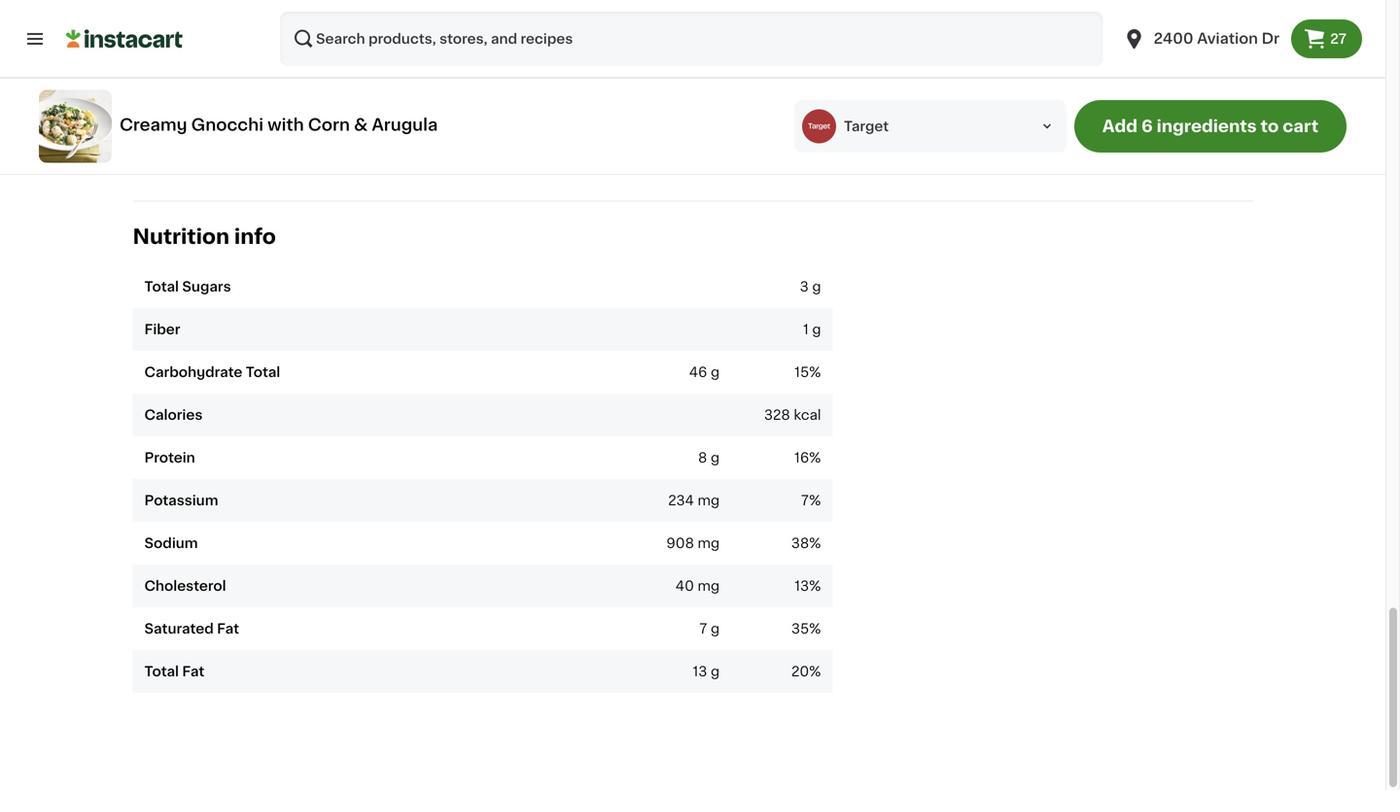 Task type: vqa. For each thing, say whether or not it's contained in the screenshot.


Task type: describe. For each thing, give the bounding box(es) containing it.
234 mg
[[668, 494, 720, 508]]

salt,
[[285, 107, 314, 120]]

40
[[676, 580, 694, 593]]

meanwhile, in a medium saucepan, combine half-and-half (or cream), cream cheese, salt, garlic powder, dried basil (or oregano) and pepper. cook over medium heat for 10 minutes, stirring frequently. stir in the reserved pasta water.
[[181, 87, 660, 159]]

% for 20
[[809, 665, 821, 679]]

&
[[354, 117, 368, 133]]

carbohydrate
[[144, 366, 243, 379]]

cart
[[1283, 118, 1319, 135]]

for
[[348, 126, 366, 140]]

1
[[803, 323, 809, 337]]

Search field
[[280, 12, 1104, 66]]

garlic
[[317, 107, 355, 120]]

908 mg
[[667, 537, 720, 551]]

328
[[764, 409, 791, 422]]

a
[[278, 87, 286, 101]]

g for 3 g
[[812, 280, 821, 294]]

frequently.
[[502, 126, 577, 140]]

potassium
[[144, 494, 218, 508]]

combine
[[422, 87, 482, 101]]

dried
[[416, 107, 452, 120]]

15
[[795, 366, 809, 379]]

arugula
[[372, 117, 438, 133]]

2400 aviation dr button
[[1111, 12, 1292, 66]]

cook
[[181, 126, 217, 140]]

1 vertical spatial total
[[246, 366, 280, 379]]

46 g
[[689, 366, 720, 379]]

g for 13 g
[[711, 665, 720, 679]]

g for 8 g
[[711, 451, 720, 465]]

powder,
[[358, 107, 413, 120]]

meanwhile,
[[181, 87, 259, 101]]

15 %
[[795, 366, 821, 379]]

saucepan,
[[348, 87, 419, 101]]

pasta
[[245, 146, 283, 159]]

0 vertical spatial in
[[262, 87, 274, 101]]

1 horizontal spatial in
[[607, 126, 619, 140]]

target
[[844, 120, 889, 133]]

13 g
[[693, 665, 720, 679]]

creamy
[[120, 117, 187, 133]]

mg for 234 mg
[[698, 494, 720, 508]]

2400
[[1154, 32, 1194, 46]]

the
[[623, 126, 645, 140]]

target image
[[802, 109, 836, 143]]

38
[[791, 537, 809, 551]]

% for 13
[[809, 580, 821, 593]]

mg for 908 mg
[[698, 537, 720, 551]]

8 g
[[698, 451, 720, 465]]

7 for 7 %
[[801, 494, 809, 508]]

total fat
[[144, 665, 204, 679]]

1 vertical spatial medium
[[254, 126, 310, 140]]

protein
[[144, 451, 195, 465]]

minutes,
[[389, 126, 447, 140]]

sodium
[[144, 537, 198, 551]]

half-
[[486, 87, 517, 101]]

0 horizontal spatial (or
[[490, 107, 510, 120]]

6
[[1142, 118, 1153, 135]]

27
[[1331, 32, 1347, 46]]

add 6 ingredients to cart
[[1103, 118, 1319, 135]]

and-
[[517, 87, 549, 101]]

7 for 7 g
[[700, 623, 707, 636]]

fiber
[[144, 323, 180, 337]]

46
[[689, 366, 707, 379]]

info
[[234, 227, 276, 247]]

total for total sugars
[[144, 280, 179, 294]]

gnocchi
[[191, 117, 264, 133]]

0 vertical spatial (or
[[577, 87, 597, 101]]

carbohydrate total
[[144, 366, 280, 379]]

g for 7 g
[[711, 623, 720, 636]]

basil
[[455, 107, 487, 120]]

% for 38
[[809, 537, 821, 551]]

over
[[221, 126, 251, 140]]

cream),
[[600, 87, 652, 101]]

3 g
[[800, 280, 821, 294]]



Task type: locate. For each thing, give the bounding box(es) containing it.
20
[[792, 665, 809, 679]]

16 %
[[795, 451, 821, 465]]

1 horizontal spatial (or
[[577, 87, 597, 101]]

% for 16
[[809, 451, 821, 465]]

0 horizontal spatial 13
[[693, 665, 707, 679]]

mg for 40 mg
[[698, 580, 720, 593]]

instacart logo image
[[66, 27, 183, 51]]

heat
[[313, 126, 344, 140]]

total sugars
[[144, 280, 231, 294]]

in left the
[[607, 126, 619, 140]]

38 %
[[791, 537, 821, 551]]

10
[[370, 126, 385, 140]]

cholesterol
[[144, 580, 226, 593]]

% down the 16 %
[[809, 494, 821, 508]]

None search field
[[280, 12, 1104, 66]]

7 % from the top
[[809, 665, 821, 679]]

nutrition
[[133, 227, 230, 247]]

3 mg from the top
[[698, 580, 720, 593]]

oregano)
[[513, 107, 575, 120]]

2400 aviation dr
[[1154, 32, 1280, 46]]

1 horizontal spatial 7
[[801, 494, 809, 508]]

fat
[[217, 623, 239, 636], [182, 665, 204, 679]]

reserved
[[181, 146, 242, 159]]

40 mg
[[676, 580, 720, 593]]

234
[[668, 494, 694, 508]]

2 vertical spatial total
[[144, 665, 179, 679]]

4 % from the top
[[809, 537, 821, 551]]

0 vertical spatial total
[[144, 280, 179, 294]]

27 button
[[1292, 19, 1363, 58]]

add
[[1103, 118, 1138, 135]]

half
[[549, 87, 574, 101]]

7
[[801, 494, 809, 508], [700, 623, 707, 636]]

7 g
[[700, 623, 720, 636]]

mg
[[698, 494, 720, 508], [698, 537, 720, 551], [698, 580, 720, 593]]

1 % from the top
[[809, 366, 821, 379]]

0 horizontal spatial in
[[262, 87, 274, 101]]

1 vertical spatial 7
[[700, 623, 707, 636]]

0 vertical spatial 7
[[801, 494, 809, 508]]

sugars
[[182, 280, 231, 294]]

target button
[[795, 100, 1067, 153]]

1 vertical spatial mg
[[698, 537, 720, 551]]

total for total fat
[[144, 665, 179, 679]]

stirring
[[451, 126, 499, 140]]

to
[[1261, 118, 1279, 135]]

calories
[[144, 409, 203, 422]]

8
[[698, 451, 707, 465]]

20 %
[[792, 665, 821, 679]]

0 vertical spatial mg
[[698, 494, 720, 508]]

35 %
[[792, 623, 821, 636]]

total
[[144, 280, 179, 294], [246, 366, 280, 379], [144, 665, 179, 679]]

medium
[[289, 87, 345, 101], [254, 126, 310, 140]]

7 up 13 g
[[700, 623, 707, 636]]

1 horizontal spatial 13
[[795, 580, 809, 593]]

% down 7 %
[[809, 537, 821, 551]]

creamy gnocchi with corn & arugula
[[120, 117, 438, 133]]

% down 13 %
[[809, 623, 821, 636]]

908
[[667, 537, 694, 551]]

1 vertical spatial (or
[[490, 107, 510, 120]]

0 vertical spatial fat
[[217, 623, 239, 636]]

2 vertical spatial mg
[[698, 580, 720, 593]]

g
[[812, 280, 821, 294], [812, 323, 821, 337], [711, 366, 720, 379], [711, 451, 720, 465], [711, 623, 720, 636], [711, 665, 720, 679]]

328 kcal
[[764, 409, 821, 422]]

13
[[795, 580, 809, 593], [693, 665, 707, 679]]

16
[[795, 451, 809, 465]]

13 down 7 g
[[693, 665, 707, 679]]

g right 3
[[812, 280, 821, 294]]

in left a
[[262, 87, 274, 101]]

3 % from the top
[[809, 494, 821, 508]]

water.
[[287, 146, 327, 159]]

g right 8
[[711, 451, 720, 465]]

dr
[[1262, 32, 1280, 46]]

add 6 ingredients to cart button
[[1075, 100, 1347, 153]]

total up the "fiber"
[[144, 280, 179, 294]]

(or up and
[[577, 87, 597, 101]]

kcal
[[794, 409, 821, 422]]

%
[[809, 366, 821, 379], [809, 451, 821, 465], [809, 494, 821, 508], [809, 537, 821, 551], [809, 580, 821, 593], [809, 623, 821, 636], [809, 665, 821, 679]]

1 mg from the top
[[698, 494, 720, 508]]

g for 1 g
[[812, 323, 821, 337]]

13 for 13 g
[[693, 665, 707, 679]]

fat for saturated fat
[[217, 623, 239, 636]]

% up 7 %
[[809, 451, 821, 465]]

% down 1 g
[[809, 366, 821, 379]]

fat for total fat
[[182, 665, 204, 679]]

nutrition info
[[133, 227, 276, 247]]

13 up 35
[[795, 580, 809, 593]]

g up 13 g
[[711, 623, 720, 636]]

0 horizontal spatial fat
[[182, 665, 204, 679]]

medium down 'salt,'
[[254, 126, 310, 140]]

pepper.
[[607, 107, 660, 120]]

% down 35 %
[[809, 665, 821, 679]]

% up 35 %
[[809, 580, 821, 593]]

35
[[792, 623, 809, 636]]

mg right 908
[[698, 537, 720, 551]]

cream
[[181, 107, 224, 120]]

g right 46 on the top of the page
[[711, 366, 720, 379]]

mg right 40
[[698, 580, 720, 593]]

0 vertical spatial 13
[[795, 580, 809, 593]]

g right the 1
[[812, 323, 821, 337]]

1 vertical spatial fat
[[182, 665, 204, 679]]

(or down half-
[[490, 107, 510, 120]]

7 %
[[801, 494, 821, 508]]

in
[[262, 87, 274, 101], [607, 126, 619, 140]]

mg right 234
[[698, 494, 720, 508]]

stir
[[580, 126, 604, 140]]

cheese,
[[228, 107, 282, 120]]

1 vertical spatial in
[[607, 126, 619, 140]]

(or
[[577, 87, 597, 101], [490, 107, 510, 120]]

% for 35
[[809, 623, 821, 636]]

with
[[268, 117, 304, 133]]

0 horizontal spatial 7
[[700, 623, 707, 636]]

2 mg from the top
[[698, 537, 720, 551]]

1 horizontal spatial fat
[[217, 623, 239, 636]]

6 % from the top
[[809, 623, 821, 636]]

total down saturated
[[144, 665, 179, 679]]

g down 7 g
[[711, 665, 720, 679]]

5 % from the top
[[809, 580, 821, 593]]

2400 aviation dr button
[[1123, 12, 1280, 66]]

total right 'carbohydrate'
[[246, 366, 280, 379]]

saturated fat
[[144, 623, 239, 636]]

0 vertical spatial medium
[[289, 87, 345, 101]]

% for 7
[[809, 494, 821, 508]]

1 vertical spatial 13
[[693, 665, 707, 679]]

corn
[[308, 117, 350, 133]]

7 up 38 %
[[801, 494, 809, 508]]

ingredients
[[1157, 118, 1257, 135]]

13 %
[[795, 580, 821, 593]]

medium up 'salt,'
[[289, 87, 345, 101]]

2 % from the top
[[809, 451, 821, 465]]

13 for 13 %
[[795, 580, 809, 593]]

and
[[578, 107, 604, 120]]

1 g
[[803, 323, 821, 337]]

aviation
[[1197, 32, 1258, 46]]

fat down saturated fat
[[182, 665, 204, 679]]

fat right saturated
[[217, 623, 239, 636]]

g for 46 g
[[711, 366, 720, 379]]

3
[[800, 280, 809, 294]]

% for 15
[[809, 366, 821, 379]]

saturated
[[144, 623, 214, 636]]



